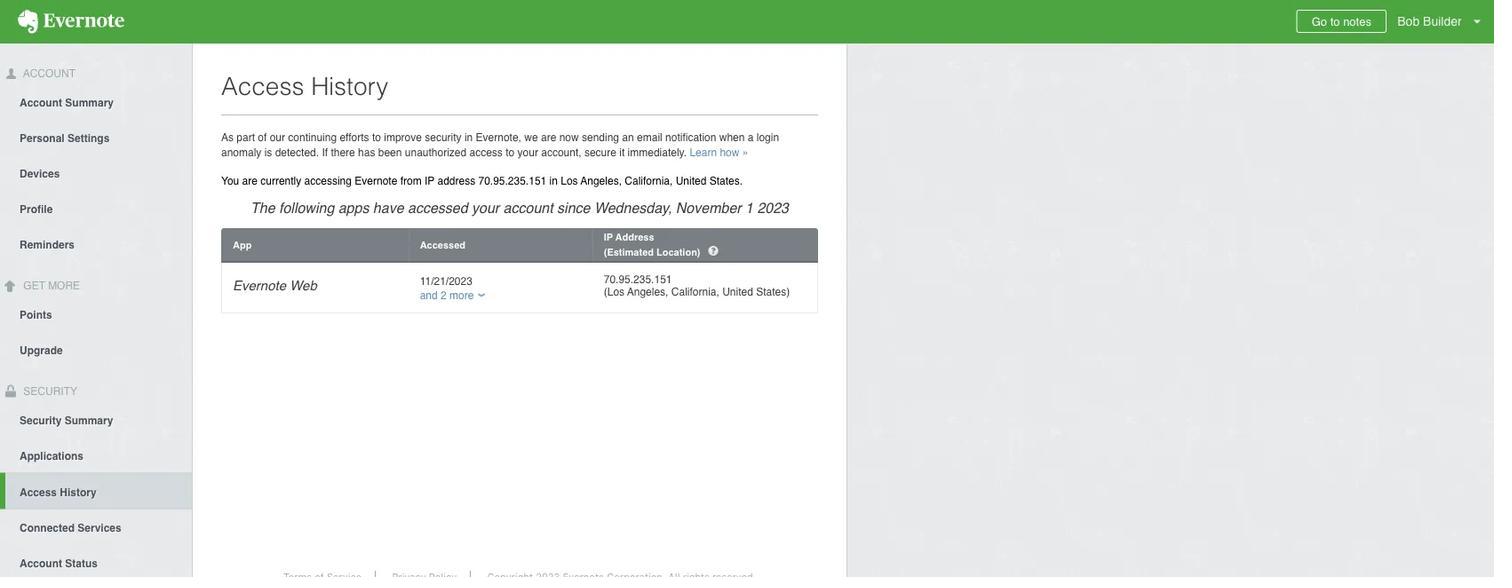 Task type: locate. For each thing, give the bounding box(es) containing it.
0 vertical spatial account
[[20, 68, 76, 80]]

1 vertical spatial ip
[[604, 232, 613, 243]]

1 vertical spatial in
[[550, 175, 558, 188]]

reminders link
[[0, 226, 192, 262]]

1 horizontal spatial angeles,
[[627, 286, 669, 299]]

0 horizontal spatial united
[[676, 175, 707, 188]]

states)
[[756, 286, 790, 299]]

is
[[265, 146, 272, 159]]

0 vertical spatial your
[[518, 146, 538, 159]]

go to notes
[[1312, 15, 1372, 28]]

login
[[757, 131, 779, 144]]

accessing
[[304, 175, 352, 188]]

united down learn
[[676, 175, 707, 188]]

united left states) at right
[[723, 286, 753, 299]]

more
[[48, 280, 80, 292]]

from
[[400, 175, 422, 188]]

summary for account summary
[[65, 97, 114, 109]]

connected services link
[[0, 510, 192, 545]]

account up personal
[[20, 97, 62, 109]]

1 horizontal spatial in
[[550, 175, 558, 188]]

0 vertical spatial evernote
[[355, 175, 398, 188]]

summary inside account summary link
[[65, 97, 114, 109]]

account summary
[[20, 97, 114, 109]]

summary up the personal settings link
[[65, 97, 114, 109]]

1 horizontal spatial 70.95.235.151
[[604, 274, 672, 286]]

learn
[[690, 146, 717, 159]]

bob builder link
[[1394, 0, 1495, 44]]

in up access on the left top
[[465, 131, 473, 144]]

in inside the as part of our continuing efforts to improve security in evernote, we are now sending an email notification when a login anomaly is detected. if there has been unauthorized access to your account, secure it immediately.
[[465, 131, 473, 144]]

2 vertical spatial to
[[506, 146, 515, 159]]

bob
[[1398, 14, 1420, 28]]

1 horizontal spatial united
[[723, 286, 753, 299]]

angeles, right (los
[[627, 286, 669, 299]]

0 horizontal spatial are
[[242, 175, 258, 188]]

access history link
[[5, 473, 192, 510]]

0 vertical spatial are
[[541, 131, 557, 144]]

1 vertical spatial 70.95.235.151
[[604, 274, 672, 286]]

are right we
[[541, 131, 557, 144]]

0 vertical spatial ip
[[425, 175, 435, 188]]

account for account status
[[20, 558, 62, 570]]

get more
[[20, 280, 80, 292]]

california, inside 70.95.235.151 (los angeles, california, united states)
[[672, 286, 720, 299]]

1 vertical spatial united
[[723, 286, 753, 299]]

security
[[425, 131, 462, 144]]

applications link
[[0, 438, 192, 473]]

notes
[[1344, 15, 1372, 28]]

access
[[221, 72, 304, 100], [20, 486, 57, 499]]

evernote link
[[0, 0, 142, 44]]

account up account summary
[[20, 68, 76, 80]]

history up connected services
[[60, 486, 97, 499]]

are
[[541, 131, 557, 144], [242, 175, 258, 188]]

70.95.235.151 up the following apps have accessed your account since wednesday, november 1 2023
[[479, 175, 547, 188]]

account down connected
[[20, 558, 62, 570]]

detected.
[[275, 146, 319, 159]]

summary for security summary
[[65, 414, 113, 427]]

are right you
[[242, 175, 258, 188]]

upgrade link
[[0, 332, 192, 368]]

0 horizontal spatial access
[[20, 486, 57, 499]]

california,
[[625, 175, 673, 188], [672, 286, 720, 299]]

1 horizontal spatial your
[[518, 146, 538, 159]]

1 vertical spatial california,
[[672, 286, 720, 299]]

to down evernote,
[[506, 146, 515, 159]]

evernote
[[355, 175, 398, 188], [233, 278, 286, 294]]

summary up applications link
[[65, 414, 113, 427]]

california, down location)
[[672, 286, 720, 299]]

security summary
[[20, 414, 113, 427]]

1 horizontal spatial ip
[[604, 232, 613, 243]]

your down we
[[518, 146, 538, 159]]

1 vertical spatial are
[[242, 175, 258, 188]]

70.95.235.151 down (estimated
[[604, 274, 672, 286]]

following
[[279, 200, 334, 216]]

to
[[1331, 15, 1341, 28], [372, 131, 381, 144], [506, 146, 515, 159]]

california, down immediately.
[[625, 175, 673, 188]]

security
[[20, 385, 77, 398], [20, 414, 62, 427]]

1 vertical spatial summary
[[65, 414, 113, 427]]

0 vertical spatial to
[[1331, 15, 1341, 28]]

unauthorized
[[405, 146, 467, 159]]

has
[[358, 146, 375, 159]]

devices link
[[0, 155, 192, 191]]

ip up (estimated
[[604, 232, 613, 243]]

0 horizontal spatial 70.95.235.151
[[479, 175, 547, 188]]

the
[[251, 200, 275, 216]]

0 vertical spatial access history
[[221, 72, 389, 100]]

wednesday,
[[594, 200, 672, 216]]

1 horizontal spatial are
[[541, 131, 557, 144]]

0 horizontal spatial ip
[[425, 175, 435, 188]]

november
[[676, 200, 742, 216]]

since
[[557, 200, 590, 216]]

in
[[465, 131, 473, 144], [550, 175, 558, 188]]

0 vertical spatial history
[[311, 72, 389, 100]]

account,
[[541, 146, 582, 159]]

in left the los
[[550, 175, 558, 188]]

account
[[504, 200, 553, 216]]

security up security summary
[[20, 385, 77, 398]]

summary inside security summary link
[[65, 414, 113, 427]]

ip right from
[[425, 175, 435, 188]]

a
[[748, 131, 754, 144]]

to up has
[[372, 131, 381, 144]]

anomaly
[[221, 146, 262, 159]]

points
[[20, 309, 52, 321]]

summary
[[65, 97, 114, 109], [65, 414, 113, 427]]

account for account
[[20, 68, 76, 80]]

0 horizontal spatial in
[[465, 131, 473, 144]]

you
[[221, 175, 239, 188]]

your inside the as part of our continuing efforts to improve security in evernote, we are now sending an email notification when a login anomaly is detected. if there has been unauthorized access to your account, secure it immediately.
[[518, 146, 538, 159]]

0 vertical spatial security
[[20, 385, 77, 398]]

angeles, down secure at the left top
[[581, 175, 622, 188]]

1 vertical spatial security
[[20, 414, 62, 427]]

1 horizontal spatial history
[[311, 72, 389, 100]]

access up of
[[221, 72, 304, 100]]

part
[[237, 131, 255, 144]]

0 vertical spatial united
[[676, 175, 707, 188]]

70.95.235.151
[[479, 175, 547, 188], [604, 274, 672, 286]]

states.
[[710, 175, 743, 188]]

70.95.235.151 (los angeles, california, united states)
[[604, 274, 790, 299]]

access up connected
[[20, 486, 57, 499]]

1 vertical spatial evernote
[[233, 278, 286, 294]]

0 horizontal spatial access history
[[20, 486, 97, 499]]

0 vertical spatial summary
[[65, 97, 114, 109]]

apps
[[338, 200, 369, 216]]

settings
[[68, 132, 110, 145]]

access history up continuing in the left top of the page
[[221, 72, 389, 100]]

2 horizontal spatial to
[[1331, 15, 1341, 28]]

access history down applications
[[20, 486, 97, 499]]

1 vertical spatial your
[[472, 200, 500, 216]]

access
[[470, 146, 503, 159]]

11/21/2023
[[420, 275, 473, 288]]

0 vertical spatial angeles,
[[581, 175, 622, 188]]

security summary link
[[0, 402, 192, 438]]

your down you are currently accessing evernote from ip address 70.95.235.151 in los angeles, california, united states.
[[472, 200, 500, 216]]

0 horizontal spatial your
[[472, 200, 500, 216]]

0 vertical spatial access
[[221, 72, 304, 100]]

bob builder
[[1398, 14, 1462, 28]]

1 vertical spatial access
[[20, 486, 57, 499]]

to inside "link"
[[1331, 15, 1341, 28]]

1 vertical spatial to
[[372, 131, 381, 144]]

history up efforts
[[311, 72, 389, 100]]

1 vertical spatial access history
[[20, 486, 97, 499]]

learn how »
[[690, 146, 749, 159]]

evernote up have
[[355, 175, 398, 188]]

1 vertical spatial account
[[20, 97, 62, 109]]

in for 70.95.235.151
[[550, 175, 558, 188]]

access history inside access history link
[[20, 486, 97, 499]]

united
[[676, 175, 707, 188], [723, 286, 753, 299]]

status
[[65, 558, 98, 570]]

of
[[258, 131, 267, 144]]

0 vertical spatial california,
[[625, 175, 673, 188]]

evernote left web
[[233, 278, 286, 294]]

0 vertical spatial in
[[465, 131, 473, 144]]

your
[[518, 146, 538, 159], [472, 200, 500, 216]]

2 vertical spatial account
[[20, 558, 62, 570]]

1 horizontal spatial to
[[506, 146, 515, 159]]

and
[[420, 290, 438, 302]]

web
[[290, 278, 317, 294]]

as part of our continuing efforts to improve security in evernote, we are now sending an email notification when a login anomaly is detected. if there has been unauthorized access to your account, secure it immediately.
[[221, 131, 779, 159]]

builder
[[1424, 14, 1462, 28]]

0 horizontal spatial history
[[60, 486, 97, 499]]

have
[[373, 200, 404, 216]]

profile
[[20, 203, 53, 216]]

learn how » link
[[690, 146, 749, 159]]

0 horizontal spatial to
[[372, 131, 381, 144]]

(estimated
[[604, 247, 654, 258]]

1 vertical spatial angeles,
[[627, 286, 669, 299]]

evernote image
[[0, 10, 142, 34]]

ip
[[425, 175, 435, 188], [604, 232, 613, 243]]

to right go on the top of the page
[[1331, 15, 1341, 28]]

evernote,
[[476, 131, 522, 144]]

security up applications
[[20, 414, 62, 427]]

account status link
[[0, 545, 192, 578]]

1 horizontal spatial access
[[221, 72, 304, 100]]

angeles,
[[581, 175, 622, 188], [627, 286, 669, 299]]



Task type: describe. For each thing, give the bounding box(es) containing it.
personal settings link
[[0, 120, 192, 155]]

an
[[622, 131, 634, 144]]

our
[[270, 131, 285, 144]]

connected
[[20, 522, 75, 534]]

it
[[620, 146, 625, 159]]

ip inside ip address (estimated location)
[[604, 232, 613, 243]]

2
[[441, 290, 447, 302]]

0 horizontal spatial angeles,
[[581, 175, 622, 188]]

notification
[[666, 131, 717, 144]]

sending
[[582, 131, 619, 144]]

email
[[637, 131, 663, 144]]

personal
[[20, 132, 65, 145]]

angeles, inside 70.95.235.151 (los angeles, california, united states)
[[627, 286, 669, 299]]

0 vertical spatial 70.95.235.151
[[479, 175, 547, 188]]

the following apps have accessed your account since wednesday, november 1 2023
[[251, 200, 789, 216]]

los
[[561, 175, 578, 188]]

we
[[525, 131, 538, 144]]

you are currently accessing evernote from ip address 70.95.235.151 in los angeles, california, united states.
[[221, 175, 743, 188]]

applications
[[20, 450, 84, 462]]

account status
[[20, 558, 98, 570]]

access inside access history link
[[20, 486, 57, 499]]

services
[[78, 522, 121, 534]]

security for security summary
[[20, 414, 62, 427]]

devices
[[20, 168, 60, 180]]

are inside the as part of our continuing efforts to improve security in evernote, we are now sending an email notification when a login anomaly is detected. if there has been unauthorized access to your account, secure it immediately.
[[541, 131, 557, 144]]

1 vertical spatial history
[[60, 486, 97, 499]]

1 horizontal spatial evernote
[[355, 175, 398, 188]]

how
[[720, 146, 740, 159]]

accessed
[[408, 200, 468, 216]]

address
[[616, 232, 655, 243]]

get
[[23, 280, 45, 292]]

points link
[[0, 296, 192, 332]]

account for account summary
[[20, 97, 62, 109]]

profile link
[[0, 191, 192, 226]]

if
[[322, 146, 328, 159]]

evernote web
[[233, 278, 317, 294]]

go
[[1312, 15, 1328, 28]]

more
[[450, 290, 474, 302]]

improve
[[384, 131, 422, 144]]

now
[[560, 131, 579, 144]]

go to notes link
[[1297, 10, 1387, 33]]

1
[[746, 200, 754, 216]]

united inside 70.95.235.151 (los angeles, california, united states)
[[723, 286, 753, 299]]

efforts
[[340, 131, 369, 144]]

as
[[221, 131, 234, 144]]

ip address (estimated location)
[[604, 232, 703, 258]]

in for security
[[465, 131, 473, 144]]

70.95.235.151 inside 70.95.235.151 (los angeles, california, united states)
[[604, 274, 672, 286]]

currently
[[261, 175, 302, 188]]

2023
[[758, 200, 789, 216]]

1 horizontal spatial access history
[[221, 72, 389, 100]]

and 2 more
[[420, 290, 474, 302]]

account summary link
[[0, 84, 192, 120]]

there
[[331, 146, 355, 159]]

secure
[[585, 146, 617, 159]]

immediately.
[[628, 146, 687, 159]]

security for security
[[20, 385, 77, 398]]

location)
[[657, 247, 701, 258]]

continuing
[[288, 131, 337, 144]]

»
[[743, 146, 749, 159]]

connected services
[[20, 522, 121, 534]]

personal settings
[[20, 132, 110, 145]]

0 horizontal spatial evernote
[[233, 278, 286, 294]]

(los
[[604, 286, 625, 299]]

reminders
[[20, 239, 75, 251]]

when
[[720, 131, 745, 144]]

accessed
[[420, 239, 466, 251]]

app
[[233, 239, 252, 251]]

been
[[378, 146, 402, 159]]



Task type: vqa. For each thing, say whether or not it's contained in the screenshot.
Account Field
no



